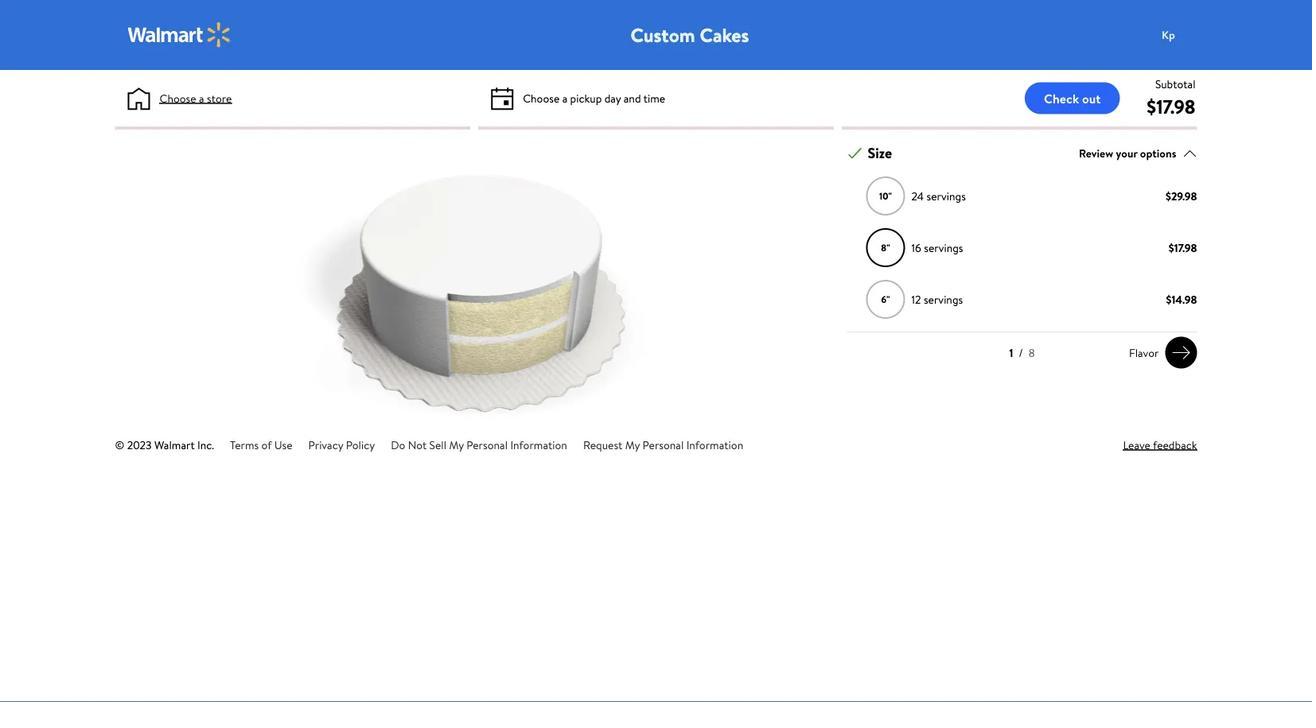 Task type: describe. For each thing, give the bounding box(es) containing it.
flavor
[[1129, 345, 1159, 361]]

6"
[[881, 293, 890, 307]]

do
[[391, 437, 405, 453]]

16 servings
[[912, 240, 963, 256]]

10"
[[879, 190, 892, 203]]

do not sell my personal information link
[[391, 437, 567, 453]]

request my personal information
[[583, 437, 743, 453]]

1
[[1010, 346, 1013, 361]]

privacy policy
[[308, 437, 375, 453]]

your
[[1116, 145, 1138, 161]]

1 my from the left
[[449, 437, 464, 453]]

feedback
[[1153, 437, 1197, 453]]

time
[[644, 90, 665, 106]]

kp button
[[1153, 19, 1216, 51]]

custom cakes
[[631, 21, 749, 48]]

do not sell my personal information
[[391, 437, 567, 453]]

/
[[1019, 346, 1023, 361]]

servings for 12 servings
[[924, 292, 963, 307]]

check out button
[[1025, 82, 1120, 114]]

review your options link
[[1079, 143, 1197, 164]]

1 information from the left
[[510, 437, 567, 453]]

and
[[624, 90, 641, 106]]

day
[[605, 90, 621, 106]]

privacy policy link
[[308, 437, 375, 453]]

leave
[[1123, 437, 1151, 453]]

size
[[868, 143, 892, 163]]

kp
[[1162, 27, 1175, 42]]

cakes
[[700, 21, 749, 48]]

inc.
[[197, 437, 214, 453]]

subtotal $17.98
[[1147, 76, 1196, 120]]

pickup
[[570, 90, 602, 106]]

flavor link
[[1123, 337, 1197, 369]]

$29.98
[[1166, 188, 1197, 204]]

terms of use link
[[230, 437, 293, 453]]

use
[[274, 437, 293, 453]]

review your options
[[1079, 145, 1177, 161]]

$14.98
[[1166, 292, 1197, 307]]

back to walmart.com image
[[128, 22, 231, 48]]

choose for choose a store
[[160, 90, 196, 106]]

8
[[1029, 346, 1035, 361]]

of
[[261, 437, 272, 453]]

0 vertical spatial $17.98
[[1147, 93, 1196, 120]]

2 information from the left
[[687, 437, 743, 453]]

2 personal from the left
[[643, 437, 684, 453]]

16
[[912, 240, 921, 256]]

sell
[[429, 437, 447, 453]]

servings for 24 servings
[[927, 188, 966, 204]]

out
[[1082, 90, 1101, 107]]

privacy
[[308, 437, 343, 453]]

© 2023 walmart inc.
[[115, 437, 214, 453]]



Task type: locate. For each thing, give the bounding box(es) containing it.
servings right 12
[[924, 292, 963, 307]]

a inside choose a store link
[[199, 90, 204, 106]]

1 horizontal spatial a
[[562, 90, 568, 106]]

my
[[449, 437, 464, 453], [625, 437, 640, 453]]

©
[[115, 437, 124, 453]]

servings right 16
[[924, 240, 963, 256]]

review your options element
[[1079, 145, 1177, 162]]

store
[[207, 90, 232, 106]]

my right the 'sell'
[[449, 437, 464, 453]]

0 horizontal spatial my
[[449, 437, 464, 453]]

request my personal information link
[[583, 437, 743, 453]]

0 horizontal spatial a
[[199, 90, 204, 106]]

1 a from the left
[[199, 90, 204, 106]]

2 vertical spatial servings
[[924, 292, 963, 307]]

$17.98 down 'subtotal'
[[1147, 93, 1196, 120]]

choose a store
[[160, 90, 232, 106]]

request
[[583, 437, 623, 453]]

choose a store link
[[160, 90, 232, 107]]

my right request
[[625, 437, 640, 453]]

24
[[912, 188, 924, 204]]

up arrow image
[[1183, 146, 1197, 160]]

2 a from the left
[[562, 90, 568, 106]]

leave feedback
[[1123, 437, 1197, 453]]

a left store
[[199, 90, 204, 106]]

1 vertical spatial servings
[[924, 240, 963, 256]]

0 vertical spatial servings
[[927, 188, 966, 204]]

24 servings
[[912, 188, 966, 204]]

a for store
[[199, 90, 204, 106]]

review
[[1079, 145, 1114, 161]]

1 horizontal spatial choose
[[523, 90, 560, 106]]

a
[[199, 90, 204, 106], [562, 90, 568, 106]]

servings
[[927, 188, 966, 204], [924, 240, 963, 256], [924, 292, 963, 307]]

1 vertical spatial $17.98
[[1169, 240, 1197, 256]]

options
[[1140, 145, 1177, 161]]

$17.98 up $14.98
[[1169, 240, 1197, 256]]

1 horizontal spatial my
[[625, 437, 640, 453]]

check
[[1044, 90, 1079, 107]]

2023
[[127, 437, 152, 453]]

personal
[[467, 437, 508, 453], [643, 437, 684, 453]]

subtotal
[[1155, 76, 1196, 92]]

0 horizontal spatial choose
[[160, 90, 196, 106]]

choose for choose a pickup day and time
[[523, 90, 560, 106]]

ok image
[[848, 146, 862, 160]]

0 horizontal spatial information
[[510, 437, 567, 453]]

a for pickup
[[562, 90, 568, 106]]

personal right the 'sell'
[[467, 437, 508, 453]]

12 servings
[[912, 292, 963, 307]]

choose left pickup
[[523, 90, 560, 106]]

information
[[510, 437, 567, 453], [687, 437, 743, 453]]

choose left store
[[160, 90, 196, 106]]

$17.98
[[1147, 93, 1196, 120], [1169, 240, 1197, 256]]

terms of use
[[230, 437, 293, 453]]

icon for continue arrow image
[[1172, 344, 1191, 363]]

not
[[408, 437, 427, 453]]

12
[[912, 292, 921, 307]]

servings right 24
[[927, 188, 966, 204]]

a left pickup
[[562, 90, 568, 106]]

8"
[[881, 241, 890, 255]]

terms
[[230, 437, 259, 453]]

2 choose from the left
[[523, 90, 560, 106]]

custom
[[631, 21, 695, 48]]

check out
[[1044, 90, 1101, 107]]

0 horizontal spatial personal
[[467, 437, 508, 453]]

2 my from the left
[[625, 437, 640, 453]]

servings for 16 servings
[[924, 240, 963, 256]]

1 choose from the left
[[160, 90, 196, 106]]

1 horizontal spatial personal
[[643, 437, 684, 453]]

1 horizontal spatial information
[[687, 437, 743, 453]]

leave feedback button
[[1123, 437, 1197, 454]]

walmart
[[154, 437, 195, 453]]

1 / 8
[[1010, 346, 1035, 361]]

1 personal from the left
[[467, 437, 508, 453]]

personal right request
[[643, 437, 684, 453]]

choose
[[160, 90, 196, 106], [523, 90, 560, 106]]

policy
[[346, 437, 375, 453]]

choose a pickup day and time
[[523, 90, 665, 106]]



Task type: vqa. For each thing, say whether or not it's contained in the screenshot.


